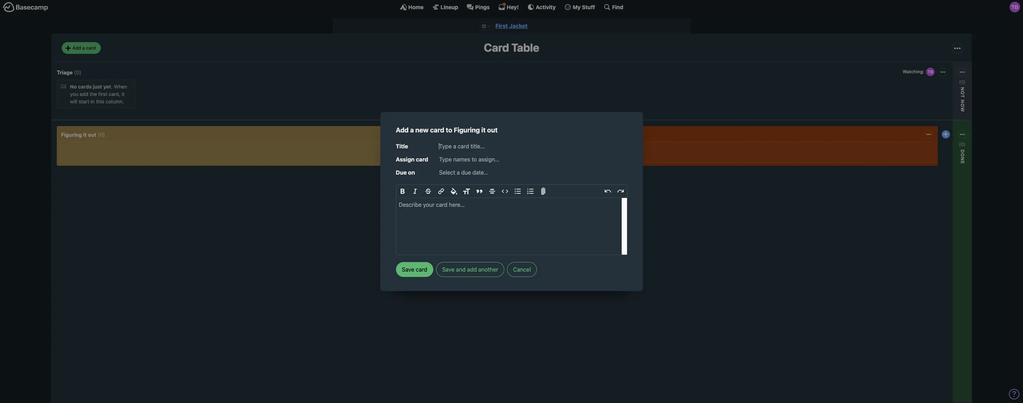 Task type: describe. For each thing, give the bounding box(es) containing it.
Type a card title… text field
[[439, 141, 627, 152]]

Type names to assign… text field
[[439, 155, 627, 164]]

will
[[70, 99, 77, 105]]

pings
[[475, 4, 490, 10]]

0 horizontal spatial out
[[88, 132, 96, 138]]

t
[[960, 95, 966, 98]]

Select a due date… text field
[[439, 167, 627, 178]]

in
[[91, 99, 95, 105]]

lineup link
[[432, 4, 458, 11]]

add card link
[[440, 190, 489, 199]]

1 horizontal spatial out
[[487, 126, 498, 134]]

0 horizontal spatial tyler black image
[[926, 67, 936, 77]]

card
[[484, 41, 509, 54]]

first
[[98, 91, 107, 97]]

first jacket link
[[496, 23, 528, 29]]

triage
[[57, 69, 73, 76]]

o for n o t n o w
[[960, 91, 966, 95]]

1 vertical spatial watching:
[[441, 147, 464, 153]]

this
[[96, 99, 104, 105]]

it inside . when you add the first card, it will start in this column.
[[122, 91, 125, 97]]

activity link
[[527, 4, 556, 11]]

just
[[93, 84, 102, 90]]

tyler black image
[[479, 145, 489, 155]]

color it pink image
[[469, 170, 475, 176]]

color it green image
[[448, 178, 454, 184]]

add inside button
[[467, 267, 477, 273]]

a for card
[[82, 45, 85, 51]]

table
[[511, 41, 539, 54]]

color it yellow image
[[448, 170, 454, 176]]

color it red image
[[462, 170, 468, 176]]

pings button
[[467, 4, 490, 11]]

yet
[[103, 84, 111, 90]]

add inside . when you add the first card, it will start in this column.
[[80, 91, 88, 97]]

o for d o n e
[[960, 153, 966, 157]]

add a card link
[[62, 42, 101, 54]]

add card
[[441, 191, 462, 197]]

d o n e
[[960, 150, 966, 164]]

assign card
[[396, 156, 428, 163]]

find
[[612, 4, 623, 10]]

add a card
[[73, 45, 96, 51]]

title
[[396, 143, 408, 150]]

stuff
[[582, 4, 595, 10]]

n
[[960, 87, 966, 91]]

no cards just yet
[[70, 84, 111, 90]]

new
[[415, 126, 429, 134]]

n o t n o w
[[960, 87, 966, 112]]

add for add a card
[[73, 45, 81, 51]]

switch accounts image
[[3, 2, 48, 13]]

first
[[496, 23, 508, 29]]

cards
[[78, 84, 92, 90]]

hey!
[[507, 4, 519, 10]]

find button
[[604, 4, 623, 11]]

(0) up d
[[959, 142, 966, 147]]

another
[[478, 267, 498, 273]]

e
[[960, 161, 966, 164]]

main element
[[0, 0, 1023, 14]]

figuring it out link
[[61, 132, 96, 138]]

color it orange image
[[455, 170, 461, 176]]

due on
[[396, 169, 415, 176]]

triage (0)
[[57, 69, 81, 76]]

2 vertical spatial watching:
[[917, 156, 940, 162]]

first jacket
[[496, 23, 528, 29]]

a for new
[[410, 126, 414, 134]]



Task type: vqa. For each thing, say whether or not it's contained in the screenshot.
Add a new card to Figuring it out
yes



Task type: locate. For each thing, give the bounding box(es) containing it.
1 vertical spatial o
[[960, 104, 966, 107]]

figuring right to
[[454, 126, 480, 134]]

tyler black image
[[1010, 2, 1020, 12], [926, 67, 936, 77]]

1 horizontal spatial add
[[396, 126, 409, 134]]

it
[[122, 91, 125, 97], [481, 126, 486, 134], [83, 132, 87, 138]]

out
[[487, 126, 498, 134], [88, 132, 96, 138]]

0 horizontal spatial it
[[83, 132, 87, 138]]

add up start
[[80, 91, 88, 97]]

add for add card
[[441, 191, 450, 197]]

on
[[408, 169, 415, 176]]

0 vertical spatial a
[[82, 45, 85, 51]]

w
[[960, 107, 966, 112]]

0 vertical spatial n
[[960, 100, 966, 104]]

3 o from the top
[[960, 153, 966, 157]]

due
[[396, 169, 407, 176]]

0 vertical spatial add
[[73, 45, 81, 51]]

jacket
[[509, 23, 528, 29]]

add up triage (0)
[[73, 45, 81, 51]]

o up e
[[960, 153, 966, 157]]

add up title
[[396, 126, 409, 134]]

out up tyler black image
[[487, 126, 498, 134]]

o up w
[[960, 91, 966, 95]]

0 vertical spatial o
[[960, 91, 966, 95]]

tyler black image inside main element
[[1010, 2, 1020, 12]]

0 horizontal spatial add
[[73, 45, 81, 51]]

figuring down will
[[61, 132, 82, 138]]

add
[[80, 91, 88, 97], [467, 267, 477, 273]]

out down in
[[88, 132, 96, 138]]

cancel link
[[507, 263, 537, 277]]

0 vertical spatial tyler black image
[[1010, 2, 1020, 12]]

activity
[[536, 4, 556, 10]]

add a new card to figuring it out
[[396, 126, 498, 134]]

a inside add a card link
[[82, 45, 85, 51]]

2 horizontal spatial add
[[441, 191, 450, 197]]

you
[[70, 91, 78, 97]]

color it white image
[[441, 170, 447, 176]]

None submit
[[915, 102, 965, 110], [440, 156, 489, 165], [915, 164, 965, 173], [440, 202, 489, 211], [396, 263, 433, 277], [915, 102, 965, 110], [440, 156, 489, 165], [915, 164, 965, 173], [440, 202, 489, 211], [396, 263, 433, 277]]

it down when
[[122, 91, 125, 97]]

no
[[70, 84, 77, 90]]

1 horizontal spatial a
[[410, 126, 414, 134]]

add inside add card link
[[441, 191, 450, 197]]

0 vertical spatial watching:
[[903, 69, 924, 75]]

the
[[90, 91, 97, 97]]

save
[[442, 267, 455, 273]]

my stuff button
[[564, 4, 595, 11]]

to
[[446, 126, 452, 134]]

0 horizontal spatial figuring
[[61, 132, 82, 138]]

1 horizontal spatial figuring
[[454, 126, 480, 134]]

n down d
[[960, 157, 966, 161]]

my
[[573, 4, 581, 10]]

2 vertical spatial add
[[441, 191, 450, 197]]

1 vertical spatial a
[[410, 126, 414, 134]]

save and add another
[[442, 267, 498, 273]]

1 vertical spatial tyler black image
[[926, 67, 936, 77]]

add down color it blue icon
[[441, 191, 450, 197]]

Describe your card here… text field
[[396, 198, 627, 255]]

1 vertical spatial n
[[960, 157, 966, 161]]

0 horizontal spatial a
[[82, 45, 85, 51]]

n down t
[[960, 100, 966, 104]]

card table
[[484, 41, 539, 54]]

watching:
[[903, 69, 924, 75], [441, 147, 464, 153], [917, 156, 940, 162]]

option group
[[440, 168, 489, 186]]

add for add a new card to figuring it out
[[396, 126, 409, 134]]

triage link
[[57, 69, 73, 76]]

1 o from the top
[[960, 91, 966, 95]]

1 horizontal spatial tyler black image
[[1010, 2, 1020, 12]]

add inside add a card link
[[73, 45, 81, 51]]

color it brown image
[[455, 178, 461, 184]]

d
[[960, 150, 966, 153]]

1 vertical spatial add
[[467, 267, 477, 273]]

2 n from the top
[[960, 157, 966, 161]]

0 horizontal spatial add
[[80, 91, 88, 97]]

1 n from the top
[[960, 100, 966, 104]]

n
[[960, 100, 966, 104], [960, 157, 966, 161]]

0 vertical spatial add
[[80, 91, 88, 97]]

add right and
[[467, 267, 477, 273]]

1 horizontal spatial it
[[122, 91, 125, 97]]

and
[[456, 267, 466, 273]]

start
[[79, 99, 89, 105]]

color it purple image
[[476, 170, 482, 176]]

column.
[[106, 99, 124, 105]]

color it blue image
[[441, 178, 447, 184]]

o down t
[[960, 104, 966, 107]]

hey! button
[[498, 4, 519, 11]]

2 o from the top
[[960, 104, 966, 107]]

(0) up the n
[[959, 79, 966, 85]]

home link
[[400, 4, 424, 11]]

add
[[73, 45, 81, 51], [396, 126, 409, 134], [441, 191, 450, 197]]

(0)
[[74, 69, 81, 76], [959, 79, 966, 85], [98, 132, 105, 138], [959, 142, 966, 147]]

(0) right 'triage'
[[74, 69, 81, 76]]

figuring it out (0)
[[61, 132, 105, 138]]

figuring
[[454, 126, 480, 134], [61, 132, 82, 138]]

(0) right figuring it out link on the top of the page
[[98, 132, 105, 138]]

my stuff
[[573, 4, 595, 10]]

it up tyler black image
[[481, 126, 486, 134]]

cancel
[[513, 267, 531, 273]]

.
[[111, 84, 113, 90]]

1 horizontal spatial add
[[467, 267, 477, 273]]

when
[[114, 84, 127, 90]]

it down start
[[83, 132, 87, 138]]

lineup
[[441, 4, 458, 10]]

. when you add the first card, it will start in this column.
[[70, 84, 127, 105]]

save and add another button
[[436, 263, 504, 277]]

2 vertical spatial o
[[960, 153, 966, 157]]

o
[[960, 91, 966, 95], [960, 104, 966, 107], [960, 153, 966, 157]]

a
[[82, 45, 85, 51], [410, 126, 414, 134]]

card,
[[109, 91, 120, 97]]

card
[[86, 45, 96, 51], [430, 126, 444, 134], [416, 156, 428, 163], [452, 191, 462, 197]]

home
[[408, 4, 424, 10]]

1 vertical spatial add
[[396, 126, 409, 134]]

2 horizontal spatial it
[[481, 126, 486, 134]]

assign
[[396, 156, 415, 163]]



